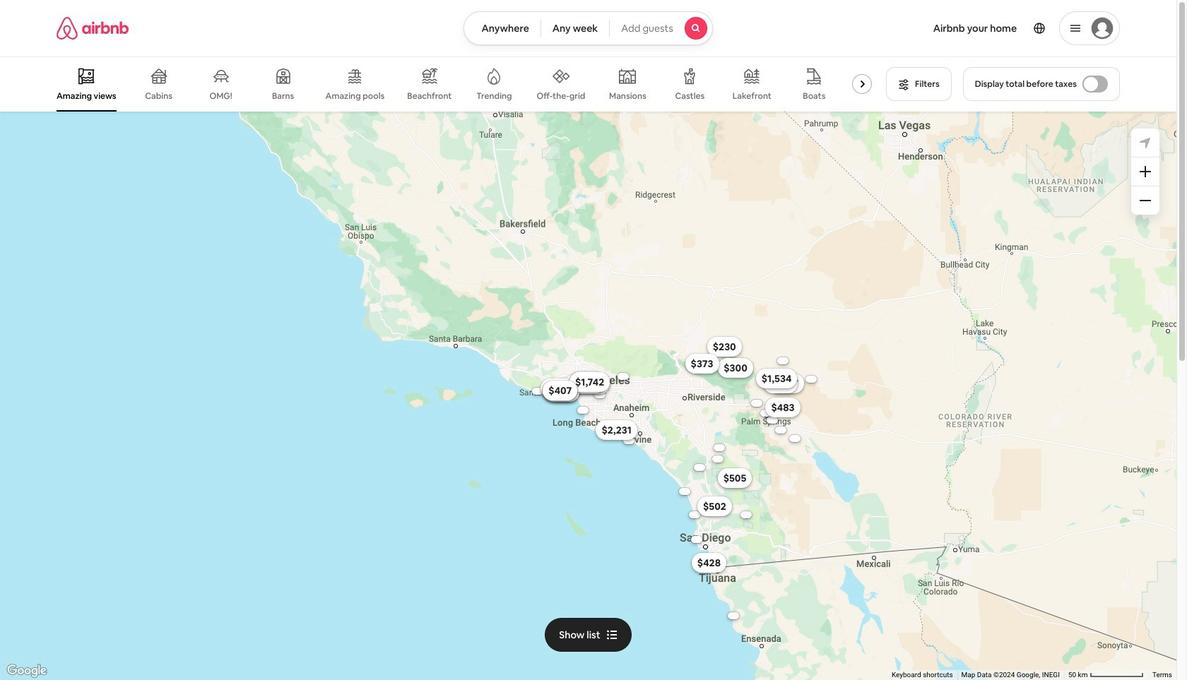 Task type: locate. For each thing, give the bounding box(es) containing it.
group
[[57, 57, 903, 112]]

None search field
[[464, 11, 713, 45]]

profile element
[[730, 0, 1120, 57]]

google map
showing 66 stays. region
[[0, 112, 1177, 680]]

zoom out image
[[1140, 195, 1151, 206]]



Task type: describe. For each thing, give the bounding box(es) containing it.
google image
[[4, 662, 50, 680]]

zoom in image
[[1140, 166, 1151, 177]]



Task type: vqa. For each thing, say whether or not it's contained in the screenshot.
week
no



